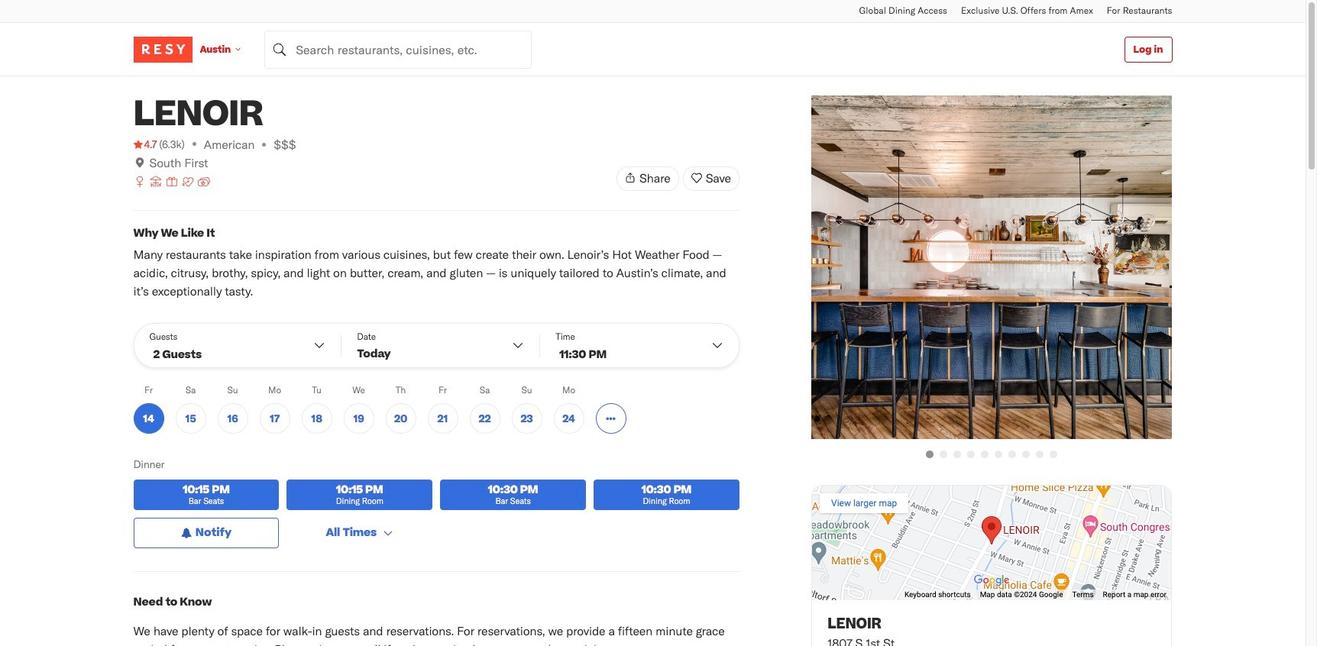 Task type: describe. For each thing, give the bounding box(es) containing it.
Search restaurants, cuisines, etc. text field
[[264, 30, 532, 68]]



Task type: vqa. For each thing, say whether or not it's contained in the screenshot.
Search Restaurants, Cuisines, Etc. text field
yes



Task type: locate. For each thing, give the bounding box(es) containing it.
None field
[[264, 30, 532, 68]]

4.7 out of 5 stars image
[[133, 137, 157, 152]]



